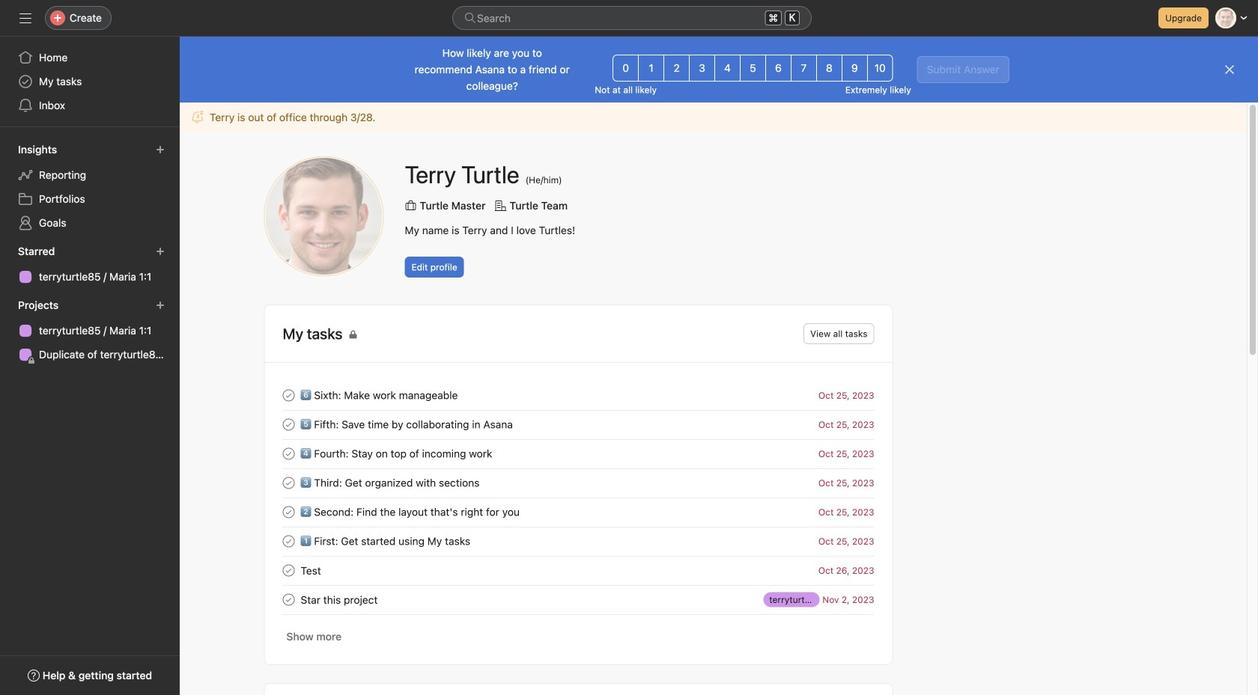 Task type: locate. For each thing, give the bounding box(es) containing it.
2 mark complete checkbox from the top
[[280, 445, 298, 463]]

4 mark complete checkbox from the top
[[280, 533, 298, 551]]

3 list item from the top
[[265, 440, 892, 469]]

3 mark complete checkbox from the top
[[280, 591, 298, 609]]

2 list item from the top
[[265, 410, 892, 440]]

6 list item from the top
[[265, 527, 892, 557]]

dismiss image
[[1224, 64, 1236, 76]]

6 mark complete image from the top
[[280, 591, 298, 609]]

Mark complete checkbox
[[280, 387, 298, 405], [280, 445, 298, 463], [280, 591, 298, 609]]

1 vertical spatial mark complete checkbox
[[280, 445, 298, 463]]

0 vertical spatial mark complete image
[[280, 387, 298, 405]]

2 mark complete image from the top
[[280, 445, 298, 463]]

insights element
[[0, 136, 180, 238]]

None field
[[452, 6, 812, 30]]

mark complete image
[[280, 416, 298, 434], [280, 445, 298, 463], [280, 475, 298, 492], [280, 504, 298, 522], [280, 562, 298, 580], [280, 591, 298, 609]]

mark complete checkbox for 2nd list item
[[280, 416, 298, 434]]

1 list item from the top
[[265, 381, 892, 410]]

5 mark complete image from the top
[[280, 562, 298, 580]]

new project or portfolio image
[[156, 301, 165, 310]]

projects element
[[0, 292, 180, 370]]

mark complete image for mark complete option related to 2nd list item
[[280, 416, 298, 434]]

1 vertical spatial mark complete image
[[280, 533, 298, 551]]

None radio
[[664, 55, 690, 82], [689, 55, 715, 82], [765, 55, 792, 82], [791, 55, 817, 82], [842, 55, 868, 82], [867, 55, 893, 82], [664, 55, 690, 82], [689, 55, 715, 82], [765, 55, 792, 82], [791, 55, 817, 82], [842, 55, 868, 82], [867, 55, 893, 82]]

list item
[[265, 381, 892, 410], [265, 410, 892, 440], [265, 440, 892, 469], [265, 469, 892, 498], [265, 498, 892, 527], [265, 527, 892, 557], [265, 557, 892, 586], [265, 586, 892, 615]]

2 vertical spatial mark complete checkbox
[[280, 591, 298, 609]]

mark complete checkbox for sixth list item from the bottom
[[280, 445, 298, 463]]

mark complete image for first list item from the bottom mark complete checkbox
[[280, 591, 298, 609]]

2 mark complete image from the top
[[280, 533, 298, 551]]

3 mark complete image from the top
[[280, 475, 298, 492]]

2 mark complete checkbox from the top
[[280, 475, 298, 492]]

1 mark complete checkbox from the top
[[280, 387, 298, 405]]

1 mark complete image from the top
[[280, 416, 298, 434]]

1 mark complete checkbox from the top
[[280, 416, 298, 434]]

mark complete image for mark complete option associated with fourth list item from the bottom
[[280, 504, 298, 522]]

Mark complete checkbox
[[280, 416, 298, 434], [280, 475, 298, 492], [280, 504, 298, 522], [280, 533, 298, 551], [280, 562, 298, 580]]

5 mark complete checkbox from the top
[[280, 562, 298, 580]]

option group
[[613, 55, 893, 82]]

Search tasks, projects, and more text field
[[452, 6, 812, 30]]

mark complete image for mark complete option corresponding to 2nd list item from the bottom
[[280, 562, 298, 580]]

3 mark complete checkbox from the top
[[280, 504, 298, 522]]

4 mark complete image from the top
[[280, 504, 298, 522]]

mark complete checkbox for first list item from the bottom
[[280, 591, 298, 609]]

0 vertical spatial mark complete checkbox
[[280, 387, 298, 405]]

None radio
[[613, 55, 639, 82], [638, 55, 664, 82], [715, 55, 741, 82], [740, 55, 766, 82], [816, 55, 843, 82], [613, 55, 639, 82], [638, 55, 664, 82], [715, 55, 741, 82], [740, 55, 766, 82], [816, 55, 843, 82]]

mark complete image
[[280, 387, 298, 405], [280, 533, 298, 551]]



Task type: describe. For each thing, give the bounding box(es) containing it.
global element
[[0, 37, 180, 127]]

starred element
[[0, 238, 180, 292]]

new insights image
[[156, 145, 165, 154]]

mark complete checkbox for 8th list item from the bottom of the page
[[280, 387, 298, 405]]

mark complete checkbox for 3rd list item from the bottom of the page
[[280, 533, 298, 551]]

mark complete image for mark complete option related to fifth list item from the bottom
[[280, 475, 298, 492]]

add items to starred image
[[156, 247, 165, 256]]

5 list item from the top
[[265, 498, 892, 527]]

hide sidebar image
[[19, 12, 31, 24]]

mark complete checkbox for fourth list item from the bottom
[[280, 504, 298, 522]]

4 list item from the top
[[265, 469, 892, 498]]

8 list item from the top
[[265, 586, 892, 615]]

mark complete checkbox for fifth list item from the bottom
[[280, 475, 298, 492]]

mark complete image for mark complete checkbox corresponding to sixth list item from the bottom
[[280, 445, 298, 463]]

7 list item from the top
[[265, 557, 892, 586]]

1 mark complete image from the top
[[280, 387, 298, 405]]

mark complete checkbox for 2nd list item from the bottom
[[280, 562, 298, 580]]



Task type: vqa. For each thing, say whether or not it's contained in the screenshot.
list box
no



